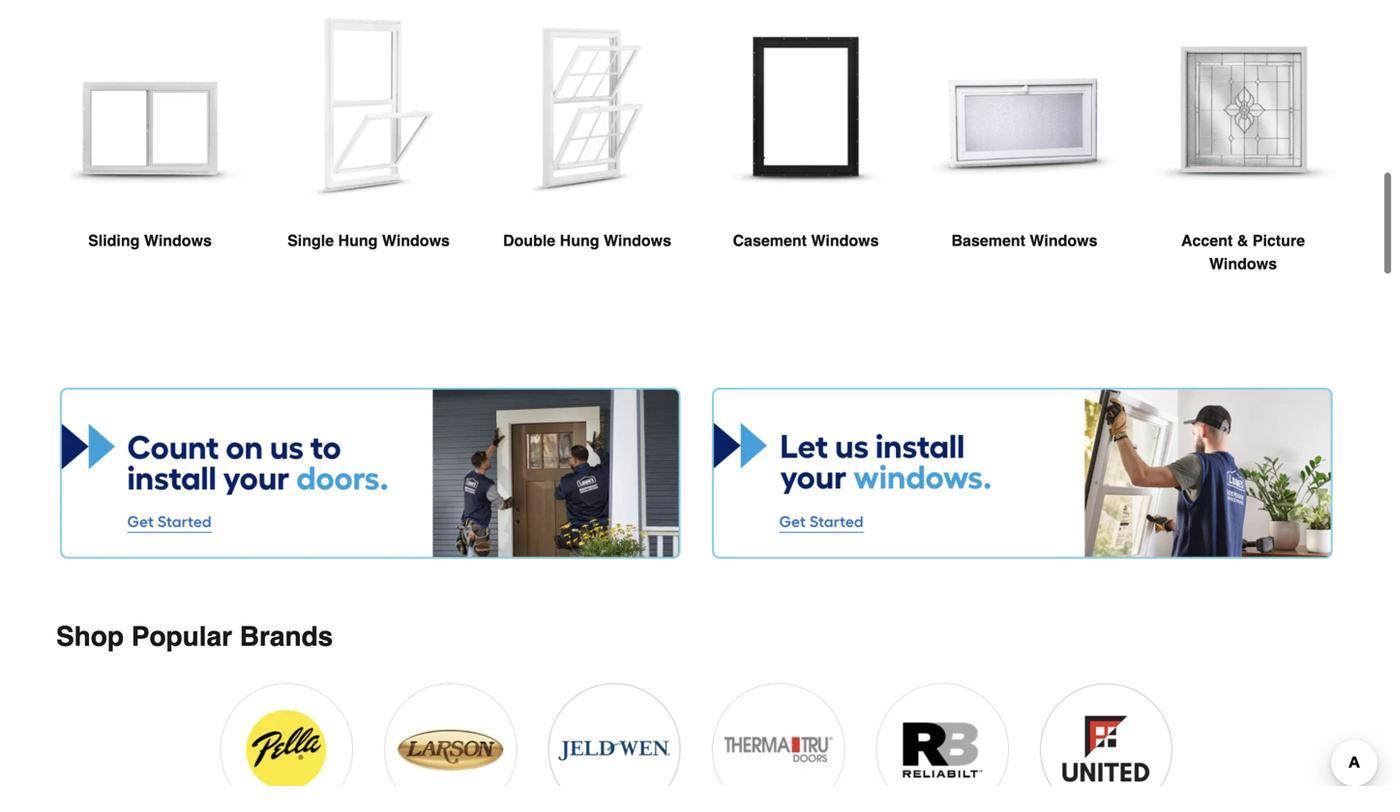 Task type: describe. For each thing, give the bounding box(es) containing it.
shop popular brands
[[56, 621, 333, 652]]

count on us to install your doors. get started. image
[[60, 388, 681, 560]]

casement windows
[[733, 232, 879, 250]]

single hung windows link
[[275, 12, 462, 299]]

accent
[[1181, 232, 1233, 250]]

a basement window with a white frame frosted glass. image
[[931, 12, 1118, 199]]

a casement window with a black frame. image
[[712, 12, 900, 199]]

double hung windows link
[[493, 12, 681, 299]]

a single hung white-frame window with the lower panel swung out. image
[[275, 12, 462, 199]]

an accent window with a white frame and decorative privacy glass. image
[[1149, 12, 1337, 199]]

sliding windows link
[[56, 12, 244, 299]]

accent & picture windows link
[[1149, 12, 1337, 322]]

therma-tru logo. image
[[712, 683, 845, 787]]



Task type: vqa. For each thing, say whether or not it's contained in the screenshot.
the rightmost and
no



Task type: locate. For each thing, give the bounding box(es) containing it.
hung right single
[[338, 232, 378, 250]]

windows inside accent & picture windows
[[1209, 255, 1277, 273]]

hung
[[338, 232, 378, 250], [560, 232, 599, 250]]

hung for double
[[560, 232, 599, 250]]

united window & door logo. image
[[1040, 683, 1173, 787]]

a double hung white-frame window with both panels swung out. image
[[493, 12, 681, 199]]

basement
[[952, 232, 1026, 250]]

sliding
[[88, 232, 140, 250]]

hung inside single hung windows link
[[338, 232, 378, 250]]

hung for single
[[338, 232, 378, 250]]

a sliding window with a white frame. image
[[56, 12, 244, 199]]

hung right double
[[560, 232, 599, 250]]

double hung windows
[[503, 232, 671, 250]]

brands
[[240, 621, 333, 652]]

shop
[[56, 621, 124, 652]]

single hung windows
[[287, 232, 450, 250]]

accent & picture windows
[[1181, 232, 1305, 273]]

sliding windows
[[88, 232, 212, 250]]

single
[[287, 232, 334, 250]]

&
[[1237, 232, 1248, 250]]

1 hung from the left
[[338, 232, 378, 250]]

0 horizontal spatial hung
[[338, 232, 378, 250]]

let us install your windows. get started. image
[[712, 388, 1333, 560]]

double
[[503, 232, 556, 250]]

casement
[[733, 232, 807, 250]]

windows
[[144, 232, 212, 250], [382, 232, 450, 250], [604, 232, 671, 250], [811, 232, 879, 250], [1030, 232, 1098, 250], [1209, 255, 1277, 273]]

1 horizontal spatial hung
[[560, 232, 599, 250]]

picture
[[1253, 232, 1305, 250]]

popular
[[131, 621, 232, 652]]

jeld-wen logo. image
[[548, 683, 681, 787]]

pella logo. image
[[220, 683, 353, 787]]

casement windows link
[[712, 12, 900, 299]]

2 hung from the left
[[560, 232, 599, 250]]

larson logo. image
[[384, 683, 517, 787]]

basement windows link
[[931, 12, 1118, 299]]

hung inside double hung windows link
[[560, 232, 599, 250]]

reliabilt logo. image
[[876, 683, 1009, 787]]

basement windows
[[952, 232, 1098, 250]]



